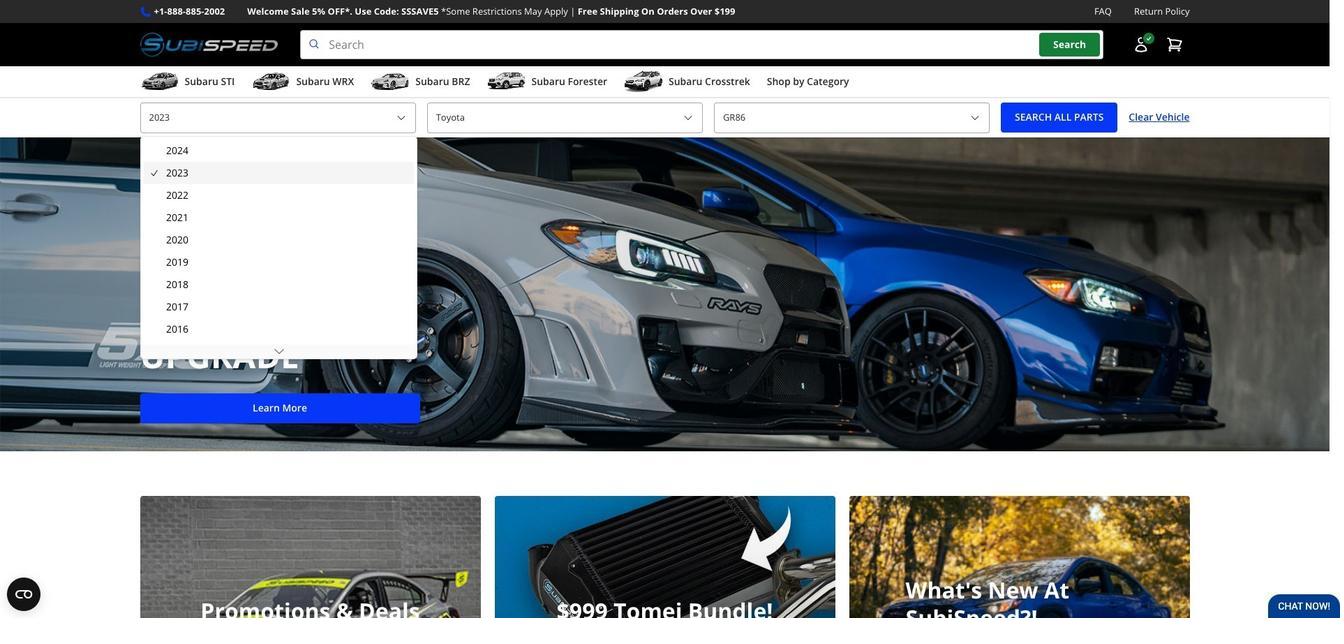 Task type: vqa. For each thing, say whether or not it's contained in the screenshot.
Y Button
no



Task type: locate. For each thing, give the bounding box(es) containing it.
0 vertical spatial option
[[144, 162, 414, 184]]

option
[[144, 162, 414, 184], [144, 341, 414, 363]]

1 vertical spatial option
[[144, 341, 414, 363]]

list box
[[140, 136, 418, 619]]

1 option from the top
[[144, 162, 414, 184]]

group
[[144, 140, 414, 619]]



Task type: describe. For each thing, give the bounding box(es) containing it.
search input field
[[300, 30, 1103, 59]]

2 option from the top
[[144, 341, 414, 363]]

open widget image
[[7, 578, 40, 612]]



